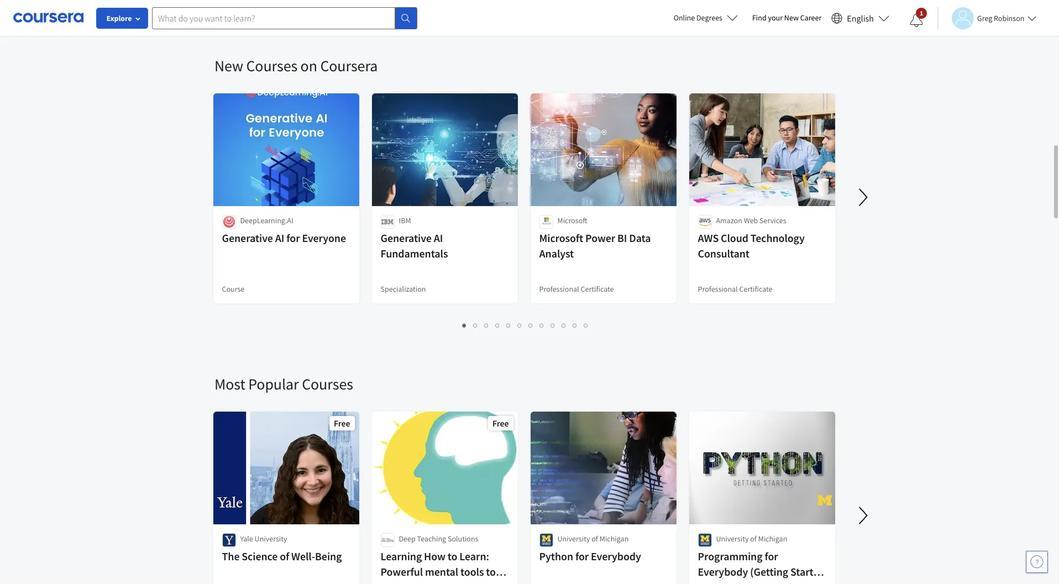 Task type: vqa. For each thing, say whether or not it's contained in the screenshot.
search field on the top of the page
yes



Task type: locate. For each thing, give the bounding box(es) containing it.
microsoft power bi data analyst
[[540, 231, 651, 260]]

1 horizontal spatial to
[[486, 565, 496, 579]]

1 vertical spatial 1 button
[[459, 319, 470, 332]]

1 horizontal spatial 1
[[920, 9, 923, 17]]

python for everybody
[[540, 550, 642, 563]]

michigan up python for everybody
[[600, 534, 629, 544]]

microsoft right microsoft image
[[558, 216, 588, 226]]

professional certificate down consultant
[[698, 284, 773, 294]]

generative for generative ai for everyone
[[222, 231, 273, 245]]

(getting
[[751, 565, 789, 579]]

0 horizontal spatial 1 button
[[459, 319, 470, 332]]

courses
[[246, 56, 298, 76], [302, 374, 353, 394]]

web
[[744, 216, 758, 226]]

everybody for python for everybody
[[591, 550, 642, 563]]

2 university of michigan from the left
[[717, 534, 788, 544]]

0 horizontal spatial everybody
[[591, 550, 642, 563]]

university
[[255, 534, 288, 544], [558, 534, 590, 544], [717, 534, 749, 544]]

amazon web services
[[717, 216, 787, 226]]

everybody inside programming for everybody (getting started with python)
[[698, 565, 748, 579]]

1 horizontal spatial professional certificate
[[698, 284, 773, 294]]

free for learning how to learn: powerful mental tools to help you master tou
[[493, 418, 509, 429]]

2 horizontal spatial of
[[751, 534, 757, 544]]

everybody for programming for everybody (getting started with python)
[[698, 565, 748, 579]]

ai
[[275, 231, 285, 245], [434, 231, 443, 245]]

science
[[242, 550, 278, 563]]

0 vertical spatial everybody
[[591, 550, 642, 563]]

1 horizontal spatial of
[[592, 534, 598, 544]]

2 horizontal spatial university
[[717, 534, 749, 544]]

career
[[800, 13, 822, 23]]

to right tools
[[486, 565, 496, 579]]

courses right popular
[[302, 374, 353, 394]]

well-
[[292, 550, 315, 563]]

3 university from the left
[[717, 534, 749, 544]]

for up (getting
[[765, 550, 779, 563]]

university of michigan up python for everybody
[[558, 534, 629, 544]]

1 vertical spatial new
[[215, 56, 243, 76]]

1 inside list
[[462, 320, 467, 331]]

1 ai from the left
[[275, 231, 285, 245]]

1 horizontal spatial for
[[576, 550, 589, 563]]

programming
[[698, 550, 763, 563]]

0 horizontal spatial to
[[448, 550, 458, 563]]

0 horizontal spatial generative
[[222, 231, 273, 245]]

ai down deeplearning.ai
[[275, 231, 285, 245]]

for left everyone
[[287, 231, 300, 245]]

certificate down aws cloud technology consultant
[[740, 284, 773, 294]]

11 button
[[570, 319, 582, 332]]

12 button
[[581, 319, 593, 332]]

12
[[584, 320, 593, 331]]

1 vertical spatial microsoft
[[540, 231, 584, 245]]

new courses on coursera
[[215, 56, 378, 76]]

professional certificate
[[540, 284, 614, 294], [698, 284, 773, 294]]

0 vertical spatial courses
[[246, 56, 298, 76]]

1 professional certificate from the left
[[540, 284, 614, 294]]

4 button
[[492, 319, 503, 332]]

0 horizontal spatial professional certificate
[[540, 284, 614, 294]]

of left well-
[[280, 550, 290, 563]]

university of michigan up programming
[[717, 534, 788, 544]]

2 ai from the left
[[434, 231, 443, 245]]

1 horizontal spatial new
[[784, 13, 799, 23]]

bi
[[618, 231, 627, 245]]

generative down deeplearning.ai image
[[222, 231, 273, 245]]

2 certificate from the left
[[740, 284, 773, 294]]

michigan up programming for everybody (getting started with python)
[[759, 534, 788, 544]]

university up the science of well-being
[[255, 534, 288, 544]]

0 horizontal spatial certificate
[[581, 284, 614, 294]]

1 horizontal spatial professional
[[698, 284, 738, 294]]

ai up fundamentals
[[434, 231, 443, 245]]

professional for aws cloud technology consultant
[[698, 284, 738, 294]]

cloud
[[721, 231, 749, 245]]

data
[[630, 231, 651, 245]]

aws
[[698, 231, 719, 245]]

1 professional from the left
[[540, 284, 580, 294]]

online degrees
[[674, 13, 723, 23]]

2 professional certificate from the left
[[698, 284, 773, 294]]

professional down consultant
[[698, 284, 738, 294]]

to right the how
[[448, 550, 458, 563]]

online degrees button
[[665, 6, 747, 30]]

2 university from the left
[[558, 534, 590, 544]]

michigan
[[600, 534, 629, 544], [759, 534, 788, 544]]

courses left on on the top of the page
[[246, 56, 298, 76]]

1 free from the left
[[334, 418, 351, 429]]

certificate up 12 in the right of the page
[[581, 284, 614, 294]]

university of michigan
[[558, 534, 629, 544], [717, 534, 788, 544]]

1 button
[[901, 7, 932, 34], [459, 319, 470, 332]]

professional certificate for cloud
[[698, 284, 773, 294]]

2 free from the left
[[493, 418, 509, 429]]

you
[[404, 581, 421, 584]]

for inside programming for everybody (getting started with python)
[[765, 550, 779, 563]]

new
[[784, 13, 799, 23], [215, 56, 243, 76]]

robinson
[[994, 13, 1025, 23]]

tools
[[461, 565, 484, 579]]

0 vertical spatial microsoft
[[558, 216, 588, 226]]

8
[[540, 320, 544, 331]]

university of michigan for python
[[558, 534, 629, 544]]

greg robinson
[[978, 13, 1025, 23]]

list inside new courses on coursera carousel element
[[215, 319, 837, 332]]

generative inside generative ai fundamentals
[[381, 231, 432, 245]]

0 horizontal spatial professional
[[540, 284, 580, 294]]

1 vertical spatial courses
[[302, 374, 353, 394]]

1 horizontal spatial everybody
[[698, 565, 748, 579]]

0 horizontal spatial 1
[[462, 320, 467, 331]]

1 michigan from the left
[[600, 534, 629, 544]]

mental
[[425, 565, 459, 579]]

explore
[[106, 13, 132, 23]]

list containing 1
[[215, 319, 837, 332]]

2 michigan from the left
[[759, 534, 788, 544]]

everybody
[[591, 550, 642, 563], [698, 565, 748, 579]]

1 horizontal spatial ai
[[434, 231, 443, 245]]

0 horizontal spatial new
[[215, 56, 243, 76]]

master
[[424, 581, 456, 584]]

2 generative from the left
[[381, 231, 432, 245]]

university up programming
[[717, 534, 749, 544]]

1 horizontal spatial certificate
[[740, 284, 773, 294]]

generative for generative ai fundamentals
[[381, 231, 432, 245]]

list
[[215, 319, 837, 332]]

university up python for everybody
[[558, 534, 590, 544]]

of up programming for everybody (getting started with python)
[[751, 534, 757, 544]]

0 horizontal spatial for
[[287, 231, 300, 245]]

of
[[592, 534, 598, 544], [751, 534, 757, 544], [280, 550, 290, 563]]

6
[[518, 320, 522, 331]]

1 generative from the left
[[222, 231, 273, 245]]

10
[[562, 320, 571, 331]]

1 university of michigan from the left
[[558, 534, 629, 544]]

free
[[334, 418, 351, 429], [493, 418, 509, 429]]

0 horizontal spatial ai
[[275, 231, 285, 245]]

microsoft up analyst on the top right
[[540, 231, 584, 245]]

2 professional from the left
[[698, 284, 738, 294]]

started
[[791, 565, 826, 579]]

1 horizontal spatial michigan
[[759, 534, 788, 544]]

1 horizontal spatial university
[[558, 534, 590, 544]]

1 horizontal spatial 1 button
[[901, 7, 932, 34]]

for right python
[[576, 550, 589, 563]]

certificate
[[581, 284, 614, 294], [740, 284, 773, 294]]

0 vertical spatial new
[[784, 13, 799, 23]]

microsoft inside "microsoft power bi data analyst"
[[540, 231, 584, 245]]

1 horizontal spatial generative
[[381, 231, 432, 245]]

1 certificate from the left
[[581, 284, 614, 294]]

4
[[496, 320, 500, 331]]

0 horizontal spatial university
[[255, 534, 288, 544]]

1 vertical spatial everybody
[[698, 565, 748, 579]]

professional
[[540, 284, 580, 294], [698, 284, 738, 294]]

10 button
[[559, 319, 571, 332]]

learning how to learn: powerful mental tools to help you master tou
[[381, 550, 496, 584]]

of up python for everybody
[[592, 534, 598, 544]]

generative
[[222, 231, 273, 245], [381, 231, 432, 245]]

11
[[573, 320, 582, 331]]

services
[[760, 216, 787, 226]]

microsoft
[[558, 216, 588, 226], [540, 231, 584, 245]]

0 horizontal spatial free
[[334, 418, 351, 429]]

1 horizontal spatial university of michigan
[[717, 534, 788, 544]]

1 horizontal spatial free
[[493, 418, 509, 429]]

ai inside generative ai fundamentals
[[434, 231, 443, 245]]

to
[[448, 550, 458, 563], [486, 565, 496, 579]]

10 11 12
[[562, 320, 593, 331]]

popular
[[248, 374, 299, 394]]

None search field
[[152, 7, 417, 29]]

1
[[920, 9, 923, 17], [462, 320, 467, 331]]

generative down ibm on the top
[[381, 231, 432, 245]]

2 horizontal spatial for
[[765, 550, 779, 563]]

deeplearning.ai image
[[222, 215, 236, 229]]

0 horizontal spatial michigan
[[600, 534, 629, 544]]

learn:
[[460, 550, 490, 563]]

professional down analyst on the top right
[[540, 284, 580, 294]]

deep teaching solutions image
[[381, 534, 395, 547]]

professional certificate up 11
[[540, 284, 614, 294]]

1 vertical spatial 1
[[462, 320, 467, 331]]

0 horizontal spatial university of michigan
[[558, 534, 629, 544]]



Task type: describe. For each thing, give the bounding box(es) containing it.
find your new career link
[[747, 11, 827, 25]]

specialization
[[381, 284, 426, 294]]

for inside new courses on coursera carousel element
[[287, 231, 300, 245]]

6 button
[[514, 319, 526, 332]]

python
[[540, 550, 574, 563]]

0 horizontal spatial courses
[[246, 56, 298, 76]]

1 university from the left
[[255, 534, 288, 544]]

fundamentals
[[381, 247, 448, 260]]

microsoft for microsoft
[[558, 216, 588, 226]]

university of michigan image
[[698, 534, 712, 547]]

find your new career
[[752, 13, 822, 23]]

greg
[[978, 13, 993, 23]]

on
[[301, 56, 317, 76]]

help
[[381, 581, 402, 584]]

help center image
[[1031, 556, 1044, 569]]

9 button
[[548, 319, 559, 332]]

technology
[[751, 231, 805, 245]]

microsoft for microsoft power bi data analyst
[[540, 231, 584, 245]]

english button
[[827, 0, 894, 36]]

everyone
[[302, 231, 346, 245]]

2 button
[[470, 319, 481, 332]]

0 vertical spatial to
[[448, 550, 458, 563]]

professional for microsoft power bi data analyst
[[540, 284, 580, 294]]

the
[[222, 550, 240, 563]]

university of michigan for programming
[[717, 534, 788, 544]]

michigan for programming
[[759, 534, 788, 544]]

your
[[768, 13, 783, 23]]

how
[[424, 550, 446, 563]]

university for programming
[[717, 534, 749, 544]]

course
[[222, 284, 245, 294]]

michigan for python
[[600, 534, 629, 544]]

programming for everybody (getting started with python)
[[698, 550, 826, 584]]

next slide image
[[850, 184, 877, 211]]

most popular courses
[[215, 374, 353, 394]]

7
[[529, 320, 533, 331]]

for for programming for everybody (getting started with python)
[[765, 550, 779, 563]]

coursera
[[320, 56, 378, 76]]

greg robinson button
[[938, 7, 1037, 29]]

ai for for
[[275, 231, 285, 245]]

with
[[698, 581, 719, 584]]

generative ai fundamentals
[[381, 231, 448, 260]]

explore button
[[97, 8, 148, 28]]

8 button
[[537, 319, 548, 332]]

5 button
[[503, 319, 514, 332]]

most
[[215, 374, 245, 394]]

microsoft image
[[540, 215, 553, 229]]

university of michigan image
[[540, 534, 553, 547]]

learning
[[381, 550, 422, 563]]

amazon
[[717, 216, 743, 226]]

of for programming
[[751, 534, 757, 544]]

certificate for data
[[581, 284, 614, 294]]

the science of well-being
[[222, 550, 342, 563]]

aws cloud technology consultant
[[698, 231, 805, 260]]

analyst
[[540, 247, 574, 260]]

powerful
[[381, 565, 423, 579]]

teaching
[[417, 534, 447, 544]]

yale
[[241, 534, 253, 544]]

2
[[474, 320, 478, 331]]

university for python
[[558, 534, 590, 544]]

being
[[315, 550, 342, 563]]

certificate for consultant
[[740, 284, 773, 294]]

0 vertical spatial 1 button
[[901, 7, 932, 34]]

find
[[752, 13, 767, 23]]

online
[[674, 13, 695, 23]]

ibm
[[399, 216, 411, 226]]

power
[[586, 231, 616, 245]]

generative ai for everyone
[[222, 231, 346, 245]]

for for python for everybody
[[576, 550, 589, 563]]

deeplearning.ai
[[241, 216, 294, 226]]

9
[[551, 320, 555, 331]]

deep teaching solutions
[[399, 534, 479, 544]]

What do you want to learn? text field
[[152, 7, 395, 29]]

ibm image
[[381, 215, 395, 229]]

most popular courses carousel element
[[209, 341, 1059, 584]]

1 horizontal spatial courses
[[302, 374, 353, 394]]

new courses on coursera carousel element
[[209, 23, 1059, 341]]

consultant
[[698, 247, 750, 260]]

english
[[847, 12, 874, 23]]

of for python
[[592, 534, 598, 544]]

coursera image
[[13, 9, 83, 27]]

professional certificate for power
[[540, 284, 614, 294]]

5
[[507, 320, 511, 331]]

0 vertical spatial 1
[[920, 9, 923, 17]]

deep
[[399, 534, 416, 544]]

yale university
[[241, 534, 288, 544]]

amazon web services image
[[698, 215, 712, 229]]

solutions
[[448, 534, 479, 544]]

3
[[485, 320, 489, 331]]

7 button
[[526, 319, 537, 332]]

0 horizontal spatial of
[[280, 550, 290, 563]]

next slide image
[[850, 503, 877, 529]]

degrees
[[697, 13, 723, 23]]

ai for fundamentals
[[434, 231, 443, 245]]

yale university image
[[222, 534, 236, 547]]

1 vertical spatial to
[[486, 565, 496, 579]]

free for the science of well-being
[[334, 418, 351, 429]]

3 button
[[481, 319, 492, 332]]

show notifications image
[[910, 14, 923, 27]]

python)
[[722, 581, 759, 584]]



